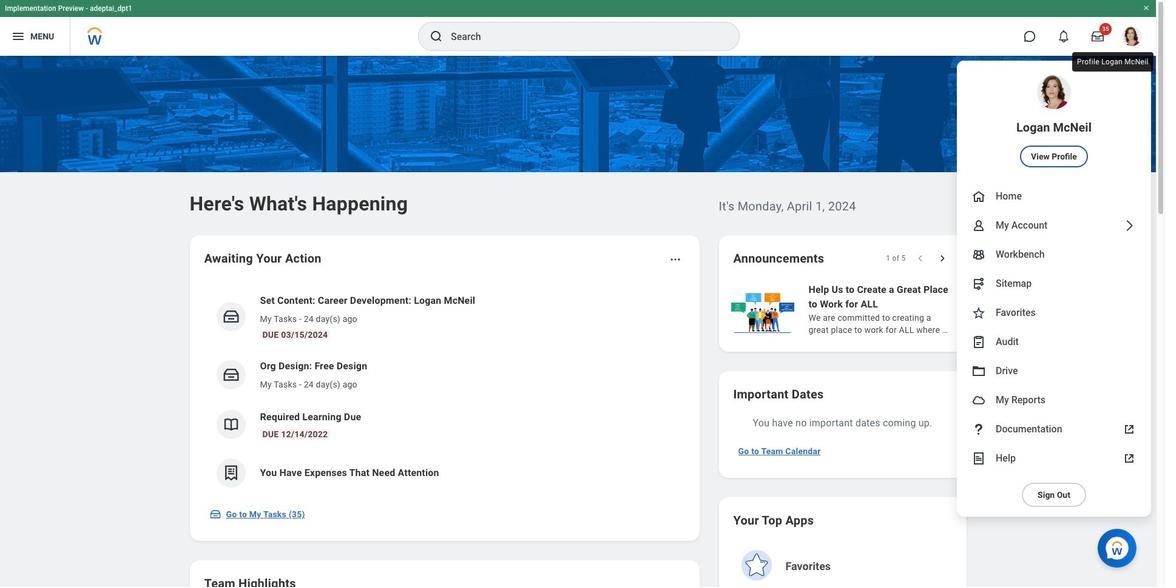 Task type: locate. For each thing, give the bounding box(es) containing it.
2 inbox image from the top
[[222, 366, 240, 384]]

1 horizontal spatial list
[[729, 282, 1165, 337]]

9 menu item from the top
[[957, 386, 1151, 415]]

1 vertical spatial inbox image
[[222, 366, 240, 384]]

contact card matrix manager image
[[972, 248, 986, 262]]

Search Workday  search field
[[451, 23, 714, 50]]

3 menu item from the top
[[957, 211, 1151, 240]]

4 menu item from the top
[[957, 240, 1151, 269]]

inbox image
[[222, 308, 240, 326], [222, 366, 240, 384]]

folder open image
[[972, 364, 986, 379]]

7 menu item from the top
[[957, 328, 1151, 357]]

search image
[[429, 29, 444, 44]]

star image
[[972, 306, 986, 320]]

logan mcneil image
[[1122, 27, 1142, 46]]

banner
[[0, 0, 1156, 517]]

question image
[[972, 422, 986, 437]]

endpoints image
[[972, 277, 986, 291]]

list
[[729, 282, 1165, 337], [204, 284, 685, 498]]

notifications large image
[[1058, 30, 1070, 42]]

main content
[[0, 56, 1165, 587]]

0 vertical spatial inbox image
[[222, 308, 240, 326]]

tooltip
[[1070, 50, 1156, 74]]

menu item
[[957, 61, 1151, 182], [957, 182, 1151, 211], [957, 211, 1151, 240], [957, 240, 1151, 269], [957, 269, 1151, 299], [957, 299, 1151, 328], [957, 328, 1151, 357], [957, 357, 1151, 386], [957, 386, 1151, 415], [957, 415, 1151, 444], [957, 444, 1151, 473]]

status
[[886, 254, 906, 263]]

0 horizontal spatial list
[[204, 284, 685, 498]]

close environment banner image
[[1143, 4, 1150, 12]]

home image
[[972, 189, 986, 204]]

inbox image
[[209, 509, 221, 521]]

menu
[[957, 61, 1151, 517]]

1 inbox image from the top
[[222, 308, 240, 326]]

8 menu item from the top
[[957, 357, 1151, 386]]



Task type: describe. For each thing, give the bounding box(es) containing it.
5 menu item from the top
[[957, 269, 1151, 299]]

chevron right image
[[1122, 218, 1137, 233]]

chevron left small image
[[914, 252, 926, 265]]

6 menu item from the top
[[957, 299, 1151, 328]]

chevron right small image
[[936, 252, 948, 265]]

dashboard expenses image
[[222, 464, 240, 482]]

document image
[[972, 452, 986, 466]]

11 menu item from the top
[[957, 444, 1151, 473]]

ext link image
[[1122, 422, 1137, 437]]

2 menu item from the top
[[957, 182, 1151, 211]]

paste image
[[972, 335, 986, 350]]

justify image
[[11, 29, 25, 44]]

inbox large image
[[1092, 30, 1104, 42]]

1 menu item from the top
[[957, 61, 1151, 182]]

book open image
[[222, 416, 240, 434]]

avatar image
[[972, 393, 986, 408]]

ext link image
[[1122, 452, 1137, 466]]

user image
[[972, 218, 986, 233]]

10 menu item from the top
[[957, 415, 1151, 444]]



Task type: vqa. For each thing, say whether or not it's contained in the screenshot.
1st menu item from the bottom of the page
yes



